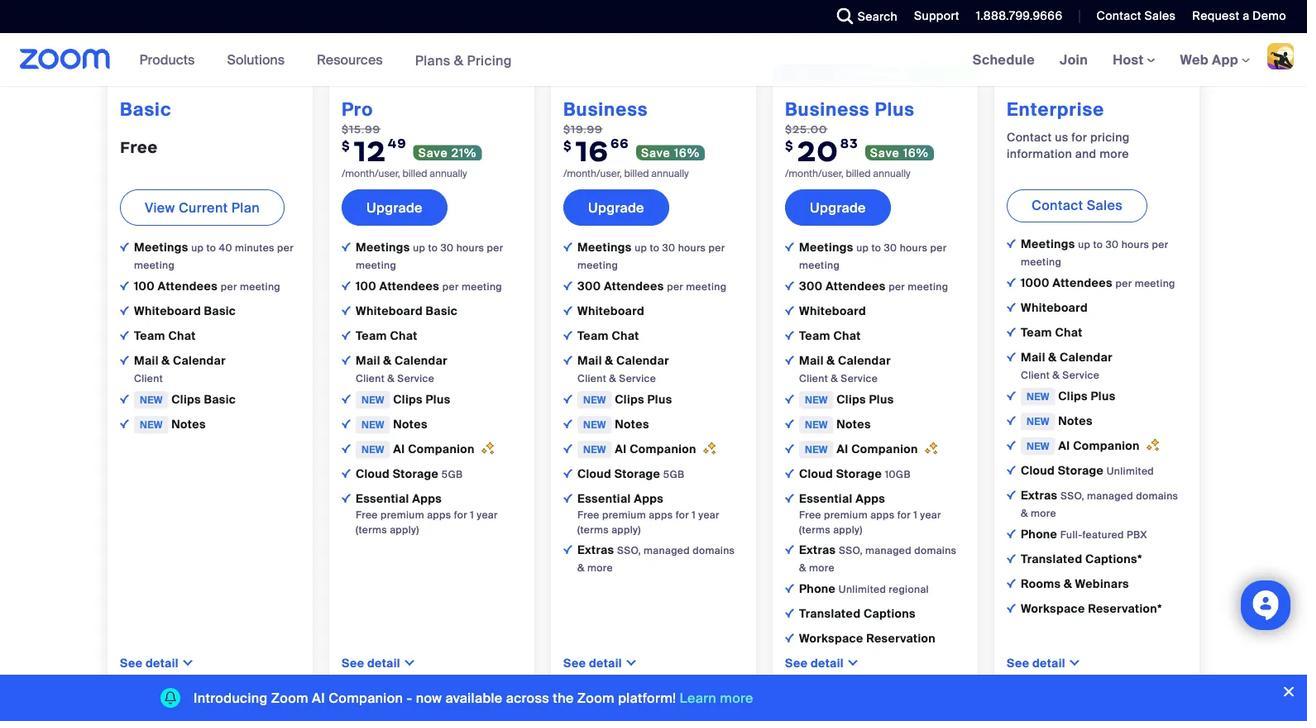 Task type: describe. For each thing, give the bounding box(es) containing it.
up to 40 minutes per meeting
[[134, 242, 294, 272]]

support
[[915, 8, 960, 24]]

12
[[354, 133, 386, 169]]

66
[[611, 136, 630, 151]]

meetings for pro
[[356, 240, 413, 255]]

attendees for basic
[[158, 279, 218, 294]]

phone for phone full-featured pbx
[[1021, 527, 1058, 542]]

team chat for business
[[578, 328, 640, 344]]

essential apps free premium apps for 1 year (terms apply) for 12
[[356, 492, 498, 537]]

regional
[[889, 583, 929, 596]]

meetings for business
[[578, 240, 635, 255]]

web
[[1181, 51, 1209, 68]]

client for pro
[[356, 372, 385, 385]]

save inside pro $15.99 $ 12 49 save 21% /month/user, billed annually
[[419, 145, 448, 160]]

view current plan link
[[120, 189, 285, 226]]

3 1 from the left
[[914, 509, 918, 522]]

apps for 12
[[412, 492, 442, 507]]

billed for 12
[[403, 167, 427, 180]]

business for 16
[[564, 98, 648, 121]]

upgrade link for 16
[[564, 189, 669, 226]]

annually save up to 21%
[[192, 16, 354, 34]]

see detail for pro
[[342, 656, 401, 671]]

pricing
[[467, 52, 512, 69]]

full-
[[1061, 529, 1083, 542]]

web app button
[[1181, 51, 1251, 68]]

apply) for 16
[[612, 524, 641, 537]]

3 essential from the left
[[800, 492, 853, 507]]

business for 20
[[785, 98, 870, 121]]

300 attendees per meeting for cloud storage 5gb
[[578, 279, 727, 294]]

2 horizontal spatial domains
[[1137, 490, 1179, 503]]

hours for business
[[678, 242, 706, 254]]

pbx
[[1127, 529, 1148, 542]]

rooms & webinars
[[1021, 577, 1130, 592]]

introducing
[[194, 690, 268, 707]]

product information navigation
[[127, 33, 525, 87]]

new clips plus for business
[[584, 392, 672, 408]]

per inside 1000 attendees per meeting
[[1116, 277, 1133, 290]]

client for business
[[578, 372, 607, 385]]

reservation*
[[1089, 602, 1163, 617]]

request
[[1193, 8, 1240, 24]]

clips for business
[[615, 392, 645, 408]]

phone full-featured pbx
[[1021, 527, 1148, 542]]

host button
[[1113, 51, 1156, 68]]

platform!
[[618, 690, 677, 707]]

& inside product information navigation
[[454, 52, 464, 69]]

unlimited inside phone unlimited regional
[[839, 583, 887, 596]]

domains for cloud storage 5gb
[[693, 544, 735, 557]]

to for business
[[650, 242, 660, 254]]

see detail for enterprise
[[1007, 656, 1066, 671]]

the
[[553, 690, 574, 707]]

from
[[1082, 17, 1109, 33]]

essential apps free premium apps for 1 year (terms apply) for 16
[[578, 492, 720, 537]]

49
[[388, 136, 407, 151]]

storage for pro
[[393, 467, 439, 482]]

mail for pro
[[356, 353, 381, 369]]

captions*
[[1086, 552, 1143, 567]]

100 for basic
[[134, 279, 155, 294]]

managed for cloud storage 5gb
[[644, 544, 690, 557]]

notes for enterprise
[[1059, 414, 1093, 429]]

domains for cloud storage 10gb
[[915, 544, 957, 557]]

$15.99
[[342, 122, 381, 136]]

apps for 16
[[649, 509, 673, 522]]

0 horizontal spatial sales
[[1087, 196, 1123, 214]]

value
[[874, 67, 907, 80]]

0 vertical spatial contact sales
[[1097, 8, 1176, 24]]

translated captions*
[[1021, 552, 1143, 567]]

5gb for 16
[[664, 468, 685, 481]]

storage for enterprise
[[1058, 463, 1104, 479]]

information
[[1007, 146, 1073, 161]]

solutions
[[227, 51, 285, 68]]

upgrade link for 12
[[342, 189, 448, 226]]

-
[[407, 690, 413, 707]]

2 horizontal spatial extras
[[1021, 488, 1061, 504]]

detail for enterprise
[[1033, 656, 1066, 671]]

host
[[1113, 51, 1148, 68]]

plans
[[415, 52, 451, 69]]

2 zoom from the left
[[578, 690, 615, 707]]

and
[[1076, 146, 1097, 161]]

16
[[576, 133, 609, 169]]

calendar for enterprise
[[1060, 350, 1113, 365]]

schedule link
[[961, 33, 1048, 86]]

phone unlimited regional
[[800, 582, 929, 597]]

20
[[798, 133, 839, 169]]

ai for enterprise
[[1059, 439, 1071, 454]]

workspace reservation
[[800, 631, 936, 647]]

apps for 12
[[427, 509, 451, 522]]

1 zoom from the left
[[271, 690, 309, 707]]

1 horizontal spatial sales
[[1145, 8, 1176, 24]]

21% inside the annually save up to 21%
[[330, 18, 354, 33]]

2 horizontal spatial managed
[[1088, 490, 1134, 503]]

3 apps from the left
[[871, 509, 895, 522]]

30 for business
[[663, 242, 676, 254]]

enterprise contact us for pricing information and more
[[1007, 98, 1130, 161]]

detail for basic
[[146, 656, 179, 671]]

0 vertical spatial contact
[[1097, 8, 1142, 24]]

business plus $25.00 $ 20 83 save 16% /month/user, billed annually
[[785, 98, 929, 180]]

annually for 12
[[430, 167, 467, 180]]

see for enterprise
[[1007, 656, 1030, 671]]

resources button
[[317, 33, 390, 86]]

2 horizontal spatial sso, managed domains & more
[[1021, 490, 1179, 520]]

mail for basic
[[134, 353, 159, 369]]

now
[[416, 690, 442, 707]]

detail for business
[[589, 656, 622, 671]]

83
[[841, 136, 859, 151]]

hours for pro
[[457, 242, 484, 254]]

best
[[845, 67, 871, 80]]

resources
[[317, 51, 383, 68]]

search button
[[825, 0, 902, 33]]

companion for business
[[630, 442, 697, 457]]

new clips plus for enterprise
[[1027, 389, 1116, 404]]

business $19.99 $ 16 66 save 16% /month/user, billed annually
[[564, 98, 700, 180]]

300 for cloud storage 5gb
[[578, 279, 601, 294]]

meeting inside 1000 attendees per meeting
[[1135, 277, 1176, 290]]

(terms for 16
[[578, 524, 609, 537]]

$ for 12
[[342, 138, 351, 153]]

team for enterprise
[[1021, 325, 1053, 340]]

contact inside enterprise contact us for pricing information and more
[[1007, 129, 1053, 145]]

mail & calendar client & service for enterprise
[[1021, 350, 1113, 382]]

zoom logo image
[[20, 49, 111, 70]]

3 upgrade from the left
[[810, 199, 866, 216]]

outer image
[[928, 18, 942, 32]]

new clips basic
[[140, 392, 236, 408]]

new notes for pro
[[362, 417, 428, 432]]

extras for cloud storage 10gb
[[800, 543, 839, 558]]

100 for pro
[[356, 279, 377, 294]]

/month/user, inside the "business plus $25.00 $ 20 83 save 16% /month/user, billed annually"
[[785, 167, 844, 180]]

pro
[[342, 98, 373, 121]]

0 horizontal spatial include image
[[120, 242, 129, 251]]

mail & calendar client & service for pro
[[356, 353, 448, 385]]

up for pro
[[413, 242, 426, 254]]

products button
[[140, 33, 202, 86]]

3 upgrade link from the left
[[785, 189, 891, 226]]

2 vertical spatial contact
[[1032, 196, 1084, 214]]

40
[[219, 242, 232, 254]]

new inside new clips basic
[[140, 394, 163, 407]]

essential for 16
[[578, 492, 631, 507]]

clips for basic
[[172, 392, 201, 408]]

16% inside the "business plus $25.00 $ 20 83 save 16% /month/user, billed annually"
[[904, 145, 929, 160]]

annually
[[192, 16, 250, 34]]

call
[[1057, 17, 1079, 33]]

current
[[179, 199, 228, 216]]

across
[[506, 690, 550, 707]]

1000
[[1021, 275, 1050, 291]]

rooms
[[1021, 577, 1061, 592]]

plans & pricing
[[415, 52, 512, 69]]

profile picture image
[[1268, 43, 1295, 70]]

join link
[[1048, 33, 1101, 86]]

sso, for cloud storage 10gb
[[839, 544, 863, 557]]

demo
[[1253, 8, 1287, 24]]

detail for pro
[[367, 656, 401, 671]]

workspace reservation*
[[1021, 602, 1163, 617]]

up to 30 hours per meeting for enterprise
[[1021, 238, 1169, 268]]

reservation
[[867, 631, 936, 647]]

pricing
[[1091, 129, 1130, 145]]

enterprise
[[1007, 98, 1105, 121]]

team for business
[[578, 328, 609, 344]]

team for basic
[[134, 328, 165, 344]]

solutions button
[[227, 33, 292, 86]]

up for basic
[[191, 242, 204, 254]]

call from
[[1057, 17, 1109, 33]]

web app
[[1181, 51, 1239, 68]]

21% inside pro $15.99 $ 12 49 save 21% /month/user, billed annually
[[452, 145, 477, 160]]

10gb
[[885, 468, 911, 481]]

learn more link
[[680, 690, 754, 707]]

clips for pro
[[393, 392, 423, 408]]

chat for enterprise
[[1056, 325, 1083, 340]]

year for 12
[[477, 509, 498, 522]]

search
[[858, 9, 898, 24]]

see for basic
[[120, 656, 143, 671]]

4 detail from the left
[[811, 656, 844, 671]]

cloud storage unlimited
[[1021, 463, 1155, 479]]

monthly
[[83, 16, 136, 34]]

1000 attendees per meeting
[[1021, 275, 1176, 291]]

webinars
[[1076, 577, 1130, 592]]



Task type: locate. For each thing, give the bounding box(es) containing it.
0 horizontal spatial premium
[[381, 509, 425, 522]]

1 horizontal spatial unlimited
[[1107, 465, 1155, 478]]

0 vertical spatial 21%
[[330, 18, 354, 33]]

2 essential apps free premium apps for 1 year (terms apply) from the left
[[578, 492, 720, 537]]

3 /month/user, from the left
[[785, 167, 844, 180]]

$ for 16
[[564, 138, 572, 153]]

clips
[[1059, 389, 1088, 404], [172, 392, 201, 408], [393, 392, 423, 408], [615, 392, 645, 408], [837, 392, 867, 408]]

meetings for enterprise
[[1021, 237, 1079, 252]]

new notes for enterprise
[[1027, 414, 1093, 429]]

2 /month/user, from the left
[[564, 167, 622, 180]]

include image for business
[[564, 242, 573, 251]]

calendar inside mail & calendar client
[[173, 353, 226, 369]]

5 see from the left
[[1007, 656, 1030, 671]]

client inside mail & calendar client
[[134, 372, 163, 385]]

new ai companion
[[1027, 439, 1143, 454], [362, 442, 478, 457], [584, 442, 700, 457], [805, 442, 921, 457]]

2 100 from the left
[[356, 279, 377, 294]]

ok image
[[120, 281, 129, 290], [342, 281, 351, 290], [564, 281, 573, 290], [342, 306, 351, 315], [564, 306, 573, 315], [785, 306, 795, 315], [1007, 328, 1016, 337], [342, 331, 351, 340], [120, 356, 129, 365], [564, 356, 573, 365], [785, 356, 795, 365], [342, 395, 351, 404], [564, 395, 573, 404], [1007, 416, 1016, 425], [120, 420, 129, 429], [342, 420, 351, 429], [342, 444, 351, 453], [785, 444, 795, 453], [1007, 466, 1016, 475], [342, 469, 351, 478], [785, 545, 795, 554], [1007, 579, 1016, 588], [785, 584, 795, 593], [1007, 604, 1016, 613], [785, 609, 795, 618]]

300 attendees per meeting for cloud storage 10gb
[[800, 279, 949, 294]]

new notes for basic
[[140, 417, 206, 432]]

4 see detail button from the left
[[785, 656, 844, 671]]

annually right 20
[[873, 167, 911, 180]]

5 detail from the left
[[1033, 656, 1066, 671]]

/month/user, down 49
[[342, 167, 400, 180]]

billed for 16
[[624, 167, 649, 180]]

1 1 from the left
[[470, 509, 474, 522]]

business up $19.99
[[564, 98, 648, 121]]

0 horizontal spatial translated
[[800, 607, 861, 622]]

include image for whiteboard
[[785, 494, 795, 503]]

unlimited up translated captions at the bottom right
[[839, 583, 887, 596]]

apply)
[[390, 524, 419, 537], [612, 524, 641, 537], [834, 524, 863, 537]]

unlimited up pbx
[[1107, 465, 1155, 478]]

1 horizontal spatial phone
[[1021, 527, 1058, 542]]

3 $ from the left
[[785, 138, 794, 153]]

up inside up to 40 minutes per meeting
[[191, 242, 204, 254]]

1.888.799.9666 button
[[964, 0, 1067, 33], [977, 8, 1063, 24]]

workspace
[[1021, 602, 1086, 617], [800, 631, 864, 647]]

0 horizontal spatial 5gb
[[442, 468, 463, 481]]

save up solutions
[[258, 18, 288, 33]]

$ inside pro $15.99 $ 12 49 save 21% /month/user, billed annually
[[342, 138, 351, 153]]

2 horizontal spatial include image
[[785, 494, 795, 503]]

new notes
[[1027, 414, 1093, 429], [140, 417, 206, 432], [362, 417, 428, 432], [584, 417, 650, 432], [805, 417, 871, 432]]

calendar for business
[[617, 353, 670, 369]]

/month/user,
[[342, 167, 400, 180], [564, 167, 622, 180], [785, 167, 844, 180]]

1 horizontal spatial domains
[[915, 544, 957, 557]]

1 horizontal spatial 1
[[692, 509, 696, 522]]

translated
[[1021, 552, 1083, 567], [800, 607, 861, 622]]

annually right 16
[[652, 167, 689, 180]]

1 apply) from the left
[[390, 524, 419, 537]]

1 $ from the left
[[342, 138, 351, 153]]

storage for business
[[615, 467, 661, 482]]

1 100 from the left
[[134, 279, 155, 294]]

0 horizontal spatial managed
[[644, 544, 690, 557]]

/month/user, down 66
[[564, 167, 622, 180]]

business inside the business $19.99 $ 16 66 save 16% /month/user, billed annually
[[564, 98, 648, 121]]

1 year from the left
[[477, 509, 498, 522]]

us
[[1056, 129, 1069, 145]]

2 apps from the left
[[634, 492, 664, 507]]

free
[[120, 137, 158, 157], [356, 509, 378, 522], [578, 509, 600, 522], [800, 509, 822, 522]]

1 horizontal spatial managed
[[866, 544, 912, 557]]

2 horizontal spatial (terms
[[800, 524, 831, 537]]

2 1 from the left
[[692, 509, 696, 522]]

1 horizontal spatial essential apps free premium apps for 1 year (terms apply)
[[578, 492, 720, 537]]

whiteboard for cloud storage unlimited
[[1021, 300, 1088, 316]]

save inside the "business plus $25.00 $ 20 83 save 16% /month/user, billed annually"
[[871, 145, 900, 160]]

client
[[1021, 369, 1050, 382], [134, 372, 163, 385], [356, 372, 385, 385], [578, 372, 607, 385], [800, 372, 829, 385]]

2 horizontal spatial year
[[921, 509, 942, 522]]

upgrade link down 16
[[564, 189, 669, 226]]

2 horizontal spatial apps
[[856, 492, 886, 507]]

1 horizontal spatial whiteboard basic
[[356, 304, 458, 319]]

1 horizontal spatial workspace
[[1021, 602, 1086, 617]]

save right 66
[[641, 145, 671, 160]]

translated up rooms
[[1021, 552, 1083, 567]]

1 detail from the left
[[146, 656, 179, 671]]

unlimited
[[1107, 465, 1155, 478], [839, 583, 887, 596]]

mail
[[1021, 350, 1046, 365], [134, 353, 159, 369], [356, 353, 381, 369], [578, 353, 602, 369], [800, 353, 824, 369]]

1 see from the left
[[120, 656, 143, 671]]

up
[[291, 18, 308, 33], [1079, 238, 1091, 251], [191, 242, 204, 254], [413, 242, 426, 254], [635, 242, 647, 254], [857, 242, 869, 254]]

cloud for pro
[[356, 467, 390, 482]]

1 vertical spatial 21%
[[452, 145, 477, 160]]

year for 16
[[699, 509, 720, 522]]

$ down $19.99
[[564, 138, 572, 153]]

to inside up to 40 minutes per meeting
[[206, 242, 216, 254]]

16% inside the business $19.99 $ 16 66 save 16% /month/user, billed annually
[[675, 145, 700, 160]]

see detail button for enterprise
[[1007, 656, 1066, 671]]

billed inside the "business plus $25.00 $ 20 83 save 16% /month/user, billed annually"
[[846, 167, 871, 180]]

introducing zoom ai companion - now available across the zoom platform! learn more
[[194, 690, 754, 707]]

captions
[[864, 607, 916, 622]]

billed inside pro $15.99 $ 12 49 save 21% /month/user, billed annually
[[403, 167, 427, 180]]

5 see detail from the left
[[1007, 656, 1066, 671]]

0 horizontal spatial cloud storage 5gb
[[356, 467, 463, 482]]

2 horizontal spatial 1
[[914, 509, 918, 522]]

contact sales up "host" dropdown button
[[1097, 8, 1176, 24]]

$ down $25.00
[[785, 138, 794, 153]]

save right 49
[[419, 145, 448, 160]]

up to 30 hours per meeting for pro
[[356, 242, 504, 272]]

annually right 12
[[430, 167, 467, 180]]

5 see detail button from the left
[[1007, 656, 1066, 671]]

essential
[[356, 492, 409, 507], [578, 492, 631, 507], [800, 492, 853, 507]]

notes for basic
[[172, 417, 206, 432]]

1 horizontal spatial (terms
[[578, 524, 609, 537]]

apps for 16
[[634, 492, 664, 507]]

1 vertical spatial workspace
[[800, 631, 864, 647]]

1 vertical spatial contact
[[1007, 129, 1053, 145]]

featured
[[1083, 529, 1125, 542]]

hours
[[1122, 238, 1150, 251], [457, 242, 484, 254], [678, 242, 706, 254], [900, 242, 928, 254]]

1 300 attendees per meeting from the left
[[578, 279, 727, 294]]

for
[[1072, 129, 1088, 145], [454, 509, 468, 522], [676, 509, 690, 522], [898, 509, 911, 522]]

0 horizontal spatial 16%
[[675, 145, 700, 160]]

workspace for rooms
[[1021, 602, 1086, 617]]

business
[[564, 98, 648, 121], [785, 98, 870, 121]]

2 horizontal spatial premium
[[824, 509, 868, 522]]

3 essential apps free premium apps for 1 year (terms apply) from the left
[[800, 492, 942, 537]]

notes for business
[[615, 417, 650, 432]]

see detail button for pro
[[342, 656, 401, 671]]

0 horizontal spatial 1
[[470, 509, 474, 522]]

21% up resources
[[330, 18, 354, 33]]

3 year from the left
[[921, 509, 942, 522]]

$19.99
[[564, 122, 603, 136]]

1 apps from the left
[[412, 492, 442, 507]]

3 (terms from the left
[[800, 524, 831, 537]]

2 see from the left
[[342, 656, 365, 671]]

contact sales down and
[[1032, 196, 1123, 214]]

1 16% from the left
[[675, 145, 700, 160]]

to for enterprise
[[1094, 238, 1104, 251]]

3 detail from the left
[[589, 656, 622, 671]]

(terms
[[356, 524, 387, 537], [578, 524, 609, 537], [800, 524, 831, 537]]

0 horizontal spatial unlimited
[[839, 583, 887, 596]]

3 see detail button from the left
[[564, 656, 622, 671]]

30
[[1106, 238, 1119, 251], [441, 242, 454, 254], [663, 242, 676, 254], [884, 242, 898, 254]]

1 billed from the left
[[403, 167, 427, 180]]

whiteboard basic for pro
[[356, 304, 458, 319]]

mail & calendar client & service
[[1021, 350, 1113, 382], [356, 353, 448, 385], [578, 353, 670, 385], [800, 353, 891, 385]]

sales up "host" dropdown button
[[1145, 8, 1176, 24]]

apps
[[412, 492, 442, 507], [634, 492, 664, 507], [856, 492, 886, 507]]

join
[[1060, 51, 1089, 68]]

1 see detail from the left
[[120, 656, 179, 671]]

mail & calendar client
[[134, 353, 226, 385]]

app
[[1213, 51, 1239, 68]]

1 /month/user, from the left
[[342, 167, 400, 180]]

2 horizontal spatial billed
[[846, 167, 871, 180]]

0 horizontal spatial apply)
[[390, 524, 419, 537]]

1 horizontal spatial 300 attendees per meeting
[[800, 279, 949, 294]]

annually inside pro $15.99 $ 12 49 save 21% /month/user, billed annually
[[430, 167, 467, 180]]

16%
[[675, 145, 700, 160], [904, 145, 929, 160]]

0 horizontal spatial (terms
[[356, 524, 387, 537]]

/month/user, for 16
[[564, 167, 622, 180]]

see detail for basic
[[120, 656, 179, 671]]

new ai companion for enterprise
[[1027, 439, 1143, 454]]

apply) for 12
[[390, 524, 419, 537]]

16% right 66
[[675, 145, 700, 160]]

/month/user, inside pro $15.99 $ 12 49 save 21% /month/user, billed annually
[[342, 167, 400, 180]]

include image
[[1007, 239, 1016, 248], [342, 242, 351, 251], [564, 242, 573, 251], [785, 242, 795, 251], [564, 494, 573, 503]]

premium for 12
[[381, 509, 425, 522]]

sso, managed domains & more for cloud storage 5gb
[[578, 544, 735, 575]]

clips for enterprise
[[1059, 389, 1088, 404]]

300
[[578, 279, 601, 294], [800, 279, 823, 294]]

0 horizontal spatial extras
[[578, 543, 617, 558]]

pro $15.99 $ 12 49 save 21% /month/user, billed annually
[[342, 98, 477, 180]]

view current plan
[[145, 199, 260, 216]]

2 see detail button from the left
[[342, 656, 401, 671]]

plus inside the "business plus $25.00 $ 20 83 save 16% /month/user, billed annually"
[[875, 98, 915, 121]]

1 vertical spatial phone
[[800, 582, 836, 597]]

more inside enterprise contact us for pricing information and more
[[1100, 146, 1130, 161]]

1 5gb from the left
[[442, 468, 463, 481]]

2 essential from the left
[[578, 492, 631, 507]]

1 horizontal spatial premium
[[603, 509, 646, 522]]

3 billed from the left
[[846, 167, 871, 180]]

1 vertical spatial sales
[[1087, 196, 1123, 214]]

$25.00
[[785, 122, 828, 136]]

upgrade
[[367, 199, 423, 216], [588, 199, 645, 216], [810, 199, 866, 216]]

300 for cloud storage 10gb
[[800, 279, 823, 294]]

meeting inside up to 40 minutes per meeting
[[134, 259, 175, 272]]

0 horizontal spatial upgrade link
[[342, 189, 448, 226]]

1 horizontal spatial essential
[[578, 492, 631, 507]]

21% right 49
[[452, 145, 477, 160]]

1 300 from the left
[[578, 279, 601, 294]]

service for enterprise
[[1063, 369, 1100, 382]]

2 5gb from the left
[[664, 468, 685, 481]]

billed down the 83 at the right top
[[846, 167, 871, 180]]

billed inside the business $19.99 $ 16 66 save 16% /month/user, billed annually
[[624, 167, 649, 180]]

meetings navigation
[[961, 33, 1308, 87]]

1 upgrade from the left
[[367, 199, 423, 216]]

whiteboard for cloud storage 5gb
[[578, 304, 645, 319]]

0 vertical spatial sales
[[1145, 8, 1176, 24]]

workspace down translated captions at the bottom right
[[800, 631, 864, 647]]

upgrade link down 12
[[342, 189, 448, 226]]

1 horizontal spatial business
[[785, 98, 870, 121]]

premium
[[381, 509, 425, 522], [603, 509, 646, 522], [824, 509, 868, 522]]

meetings
[[1021, 237, 1079, 252], [134, 240, 191, 255], [356, 240, 413, 255], [578, 240, 635, 255], [800, 240, 857, 255]]

support link
[[902, 0, 964, 33], [915, 8, 960, 24]]

request a demo
[[1193, 8, 1287, 24]]

0 horizontal spatial billed
[[403, 167, 427, 180]]

2 horizontal spatial annually
[[873, 167, 911, 180]]

100
[[134, 279, 155, 294], [356, 279, 377, 294]]

see for pro
[[342, 656, 365, 671]]

basic
[[120, 98, 172, 121], [204, 304, 236, 319], [426, 304, 458, 319], [204, 392, 236, 408]]

2 300 from the left
[[800, 279, 823, 294]]

save inside the business $19.99 $ 16 66 save 16% /month/user, billed annually
[[641, 145, 671, 160]]

2 horizontal spatial essential
[[800, 492, 853, 507]]

see detail button for business
[[564, 656, 622, 671]]

workspace down rooms
[[1021, 602, 1086, 617]]

service
[[1063, 369, 1100, 382], [398, 372, 435, 385], [619, 372, 656, 385], [841, 372, 878, 385]]

premium for 16
[[603, 509, 646, 522]]

whiteboard basic for basic
[[134, 304, 236, 319]]

save right the 83 at the right top
[[871, 145, 900, 160]]

products
[[140, 51, 195, 68]]

2 annually from the left
[[652, 167, 689, 180]]

new clips plus for pro
[[362, 392, 451, 408]]

banner
[[0, 33, 1308, 87]]

cloud storage 5gb for 16
[[578, 467, 685, 482]]

$
[[342, 138, 351, 153], [564, 138, 572, 153], [785, 138, 794, 153]]

2 horizontal spatial /month/user,
[[785, 167, 844, 180]]

translated for translated captions
[[800, 607, 861, 622]]

2 business from the left
[[785, 98, 870, 121]]

/month/user, inside the business $19.99 $ 16 66 save 16% /month/user, billed annually
[[564, 167, 622, 180]]

1 apps from the left
[[427, 509, 451, 522]]

apps
[[427, 509, 451, 522], [649, 509, 673, 522], [871, 509, 895, 522]]

sales down and
[[1087, 196, 1123, 214]]

phone up translated captions at the bottom right
[[800, 582, 836, 597]]

$ inside the "business plus $25.00 $ 20 83 save 16% /month/user, billed annually"
[[785, 138, 794, 153]]

translated captions
[[800, 607, 916, 622]]

cloud for enterprise
[[1021, 463, 1055, 479]]

team chat for pro
[[356, 328, 418, 344]]

ai for pro
[[393, 442, 405, 457]]

2 horizontal spatial essential apps free premium apps for 1 year (terms apply)
[[800, 492, 942, 537]]

cloud storage 5gb
[[356, 467, 463, 482], [578, 467, 685, 482]]

domains
[[1137, 490, 1179, 503], [693, 544, 735, 557], [915, 544, 957, 557]]

1 (terms from the left
[[356, 524, 387, 537]]

3 see detail from the left
[[564, 656, 622, 671]]

2 apply) from the left
[[612, 524, 641, 537]]

2 100 attendees per meeting from the left
[[356, 279, 502, 294]]

upgrade down 16
[[588, 199, 645, 216]]

1 premium from the left
[[381, 509, 425, 522]]

0 horizontal spatial year
[[477, 509, 498, 522]]

0 horizontal spatial whiteboard basic
[[134, 304, 236, 319]]

workspace for translated
[[800, 631, 864, 647]]

0 horizontal spatial apps
[[427, 509, 451, 522]]

0 horizontal spatial 300
[[578, 279, 601, 294]]

client for enterprise
[[1021, 369, 1050, 382]]

upgrade down 20
[[810, 199, 866, 216]]

1 business from the left
[[564, 98, 648, 121]]

0 horizontal spatial essential apps free premium apps for 1 year (terms apply)
[[356, 492, 498, 537]]

storage
[[1058, 463, 1104, 479], [393, 467, 439, 482], [615, 467, 661, 482], [836, 467, 882, 482]]

0 horizontal spatial upgrade
[[367, 199, 423, 216]]

managed for cloud storage 10gb
[[866, 544, 912, 557]]

best value
[[845, 67, 907, 80]]

request a demo link
[[1181, 0, 1308, 33], [1193, 8, 1287, 24]]

to inside the annually save up to 21%
[[311, 18, 327, 33]]

0 horizontal spatial /month/user,
[[342, 167, 400, 180]]

3 see from the left
[[564, 656, 586, 671]]

0 vertical spatial unlimited
[[1107, 465, 1155, 478]]

a
[[1243, 8, 1250, 24]]

1 horizontal spatial apply)
[[612, 524, 641, 537]]

business inside the "business plus $25.00 $ 20 83 save 16% /month/user, billed annually"
[[785, 98, 870, 121]]

0 horizontal spatial 21%
[[330, 18, 354, 33]]

managed
[[1088, 490, 1134, 503], [644, 544, 690, 557], [866, 544, 912, 557]]

schedule
[[973, 51, 1035, 68]]

0 horizontal spatial annually
[[430, 167, 467, 180]]

unlimited inside cloud storage unlimited
[[1107, 465, 1155, 478]]

2 300 attendees per meeting from the left
[[800, 279, 949, 294]]

new notes for business
[[584, 417, 650, 432]]

& inside mail & calendar client
[[162, 353, 170, 369]]

upgrade link down 20
[[785, 189, 891, 226]]

0 horizontal spatial workspace
[[800, 631, 864, 647]]

chat for basic
[[168, 328, 196, 344]]

0 horizontal spatial essential
[[356, 492, 409, 507]]

0 horizontal spatial phone
[[800, 582, 836, 597]]

see detail
[[120, 656, 179, 671], [342, 656, 401, 671], [564, 656, 622, 671], [785, 656, 844, 671], [1007, 656, 1066, 671]]

billed down 66
[[624, 167, 649, 180]]

sso,
[[1061, 490, 1085, 503], [617, 544, 641, 557], [839, 544, 863, 557]]

contact sales
[[1097, 8, 1176, 24], [1032, 196, 1123, 214]]

1 horizontal spatial 300
[[800, 279, 823, 294]]

4 see from the left
[[785, 656, 808, 671]]

new clips plus
[[1027, 389, 1116, 404], [362, 392, 451, 408], [584, 392, 672, 408], [805, 392, 894, 408]]

2 year from the left
[[699, 509, 720, 522]]

1.888.799.9666
[[977, 8, 1063, 24]]

1 horizontal spatial 5gb
[[664, 468, 685, 481]]

/month/user, down $25.00
[[785, 167, 844, 180]]

1 annually from the left
[[430, 167, 467, 180]]

0 horizontal spatial business
[[564, 98, 648, 121]]

21%
[[330, 18, 354, 33], [452, 145, 477, 160]]

service for business
[[619, 372, 656, 385]]

1 vertical spatial contact sales
[[1032, 196, 1123, 214]]

2 whiteboard basic from the left
[[356, 304, 458, 319]]

0 vertical spatial workspace
[[1021, 602, 1086, 617]]

plan
[[232, 199, 260, 216]]

plus for pro
[[426, 392, 451, 408]]

2 $ from the left
[[564, 138, 572, 153]]

essential apps free premium apps for 1 year (terms apply)
[[356, 492, 498, 537], [578, 492, 720, 537], [800, 492, 942, 537]]

16% right the 83 at the right top
[[904, 145, 929, 160]]

1 horizontal spatial zoom
[[578, 690, 615, 707]]

plans & pricing link
[[415, 52, 512, 69], [415, 52, 512, 69]]

chat for business
[[612, 328, 640, 344]]

3 apply) from the left
[[834, 524, 863, 537]]

1 horizontal spatial sso,
[[839, 544, 863, 557]]

annually inside the "business plus $25.00 $ 20 83 save 16% /month/user, billed annually"
[[873, 167, 911, 180]]

companion for pro
[[408, 442, 475, 457]]

see for business
[[564, 656, 586, 671]]

1 100 attendees per meeting from the left
[[134, 279, 281, 294]]

1 horizontal spatial extras
[[800, 543, 839, 558]]

2 horizontal spatial $
[[785, 138, 794, 153]]

1 horizontal spatial cloud storage 5gb
[[578, 467, 685, 482]]

minutes
[[235, 242, 275, 254]]

1 horizontal spatial annually
[[652, 167, 689, 180]]

contact down information
[[1032, 196, 1084, 214]]

0 horizontal spatial zoom
[[271, 690, 309, 707]]

0 horizontal spatial sso, managed domains & more
[[578, 544, 735, 575]]

translated down phone unlimited regional
[[800, 607, 861, 622]]

1 horizontal spatial $
[[564, 138, 572, 153]]

1 horizontal spatial 21%
[[452, 145, 477, 160]]

0 vertical spatial phone
[[1021, 527, 1058, 542]]

2 upgrade link from the left
[[564, 189, 669, 226]]

/month/user, for 12
[[342, 167, 400, 180]]

ok image
[[1007, 278, 1016, 287], [785, 281, 795, 290], [1007, 303, 1016, 312], [120, 306, 129, 315], [120, 331, 129, 340], [564, 331, 573, 340], [785, 331, 795, 340], [1007, 352, 1016, 362], [342, 356, 351, 365], [1007, 391, 1016, 400], [120, 395, 129, 404], [785, 395, 795, 404], [564, 420, 573, 429], [785, 420, 795, 429], [1007, 441, 1016, 450], [564, 444, 573, 453], [564, 469, 573, 478], [785, 469, 795, 478], [1007, 491, 1016, 500], [1007, 530, 1016, 539], [564, 545, 573, 554], [1007, 554, 1016, 564], [785, 634, 795, 643]]

banner containing products
[[0, 33, 1308, 87]]

0 horizontal spatial 300 attendees per meeting
[[578, 279, 727, 294]]

2 upgrade from the left
[[588, 199, 645, 216]]

0 horizontal spatial apps
[[412, 492, 442, 507]]

attendees for pro
[[380, 279, 440, 294]]

1 vertical spatial unlimited
[[839, 583, 887, 596]]

1 horizontal spatial upgrade link
[[564, 189, 669, 226]]

attendees for business
[[604, 279, 664, 294]]

1 essential apps free premium apps for 1 year (terms apply) from the left
[[356, 492, 498, 537]]

1 horizontal spatial apps
[[634, 492, 664, 507]]

include image
[[120, 242, 129, 251], [342, 494, 351, 503], [785, 494, 795, 503]]

2 16% from the left
[[904, 145, 929, 160]]

zoom right the
[[578, 690, 615, 707]]

contact up host at the top right of the page
[[1097, 8, 1142, 24]]

1 for 12
[[470, 509, 474, 522]]

4 see detail from the left
[[785, 656, 844, 671]]

phone
[[1021, 527, 1058, 542], [800, 582, 836, 597]]

2 premium from the left
[[603, 509, 646, 522]]

new
[[1027, 391, 1050, 403], [140, 394, 163, 407], [362, 394, 385, 407], [584, 394, 606, 407], [805, 394, 828, 407], [1027, 415, 1050, 428], [140, 419, 163, 432], [362, 419, 385, 432], [584, 419, 606, 432], [805, 419, 828, 432], [1027, 440, 1050, 453], [362, 444, 385, 456], [584, 444, 606, 456], [805, 444, 828, 456]]

ai
[[1059, 439, 1071, 454], [393, 442, 405, 457], [615, 442, 627, 457], [837, 442, 849, 457], [312, 690, 325, 707]]

phone left full-
[[1021, 527, 1058, 542]]

1 horizontal spatial include image
[[342, 494, 351, 503]]

0 horizontal spatial 100 attendees per meeting
[[134, 279, 281, 294]]

save inside the annually save up to 21%
[[258, 18, 288, 33]]

0 horizontal spatial 100
[[134, 279, 155, 294]]

2 detail from the left
[[367, 656, 401, 671]]

cloud storage 10gb
[[800, 467, 911, 482]]

billed down 49
[[403, 167, 427, 180]]

to
[[311, 18, 327, 33], [1094, 238, 1104, 251], [206, 242, 216, 254], [428, 242, 438, 254], [650, 242, 660, 254], [872, 242, 882, 254]]

$ inside the business $19.99 $ 16 66 save 16% /month/user, billed annually
[[564, 138, 572, 153]]

learn
[[680, 690, 717, 707]]

view
[[145, 199, 175, 216]]

1 horizontal spatial billed
[[624, 167, 649, 180]]

up inside the annually save up to 21%
[[291, 18, 308, 33]]

2 billed from the left
[[624, 167, 649, 180]]

cloud for business
[[578, 467, 612, 482]]

2 (terms from the left
[[578, 524, 609, 537]]

2 cloud storage 5gb from the left
[[578, 467, 685, 482]]

zoom right introducing
[[271, 690, 309, 707]]

upgrade down 12
[[367, 199, 423, 216]]

3 premium from the left
[[824, 509, 868, 522]]

mail for enterprise
[[1021, 350, 1046, 365]]

2 horizontal spatial sso,
[[1061, 490, 1085, 503]]

1 whiteboard basic from the left
[[134, 304, 236, 319]]

per inside up to 40 minutes per meeting
[[277, 242, 294, 254]]

5gb for 12
[[442, 468, 463, 481]]

available
[[446, 690, 503, 707]]

5gb
[[442, 468, 463, 481], [664, 468, 685, 481]]

notes for pro
[[393, 417, 428, 432]]

3 annually from the left
[[873, 167, 911, 180]]

1 horizontal spatial sso, managed domains & more
[[800, 544, 957, 575]]

2 see detail from the left
[[342, 656, 401, 671]]

contact up information
[[1007, 129, 1053, 145]]

business up $25.00
[[785, 98, 870, 121]]

1 essential from the left
[[356, 492, 409, 507]]

1 upgrade link from the left
[[342, 189, 448, 226]]

1 see detail button from the left
[[120, 656, 179, 671]]

annually inside the business $19.99 $ 16 66 save 16% /month/user, billed annually
[[652, 167, 689, 180]]

chat for pro
[[390, 328, 418, 344]]

$ down $15.99
[[342, 138, 351, 153]]

30 for enterprise
[[1106, 238, 1119, 251]]

essential for 12
[[356, 492, 409, 507]]

(terms for 12
[[356, 524, 387, 537]]

1 horizontal spatial upgrade
[[588, 199, 645, 216]]

1 horizontal spatial 100 attendees per meeting
[[356, 279, 502, 294]]

sso, managed domains & more for cloud storage 10gb
[[800, 544, 957, 575]]

3 apps from the left
[[856, 492, 886, 507]]

2 horizontal spatial apps
[[871, 509, 895, 522]]

0 horizontal spatial domains
[[693, 544, 735, 557]]

2 apps from the left
[[649, 509, 673, 522]]

detail
[[146, 656, 179, 671], [367, 656, 401, 671], [589, 656, 622, 671], [811, 656, 844, 671], [1033, 656, 1066, 671]]

contact
[[1097, 8, 1142, 24], [1007, 129, 1053, 145], [1032, 196, 1084, 214]]

2 horizontal spatial apply)
[[834, 524, 863, 537]]

mail inside mail & calendar client
[[134, 353, 159, 369]]

0 horizontal spatial sso,
[[617, 544, 641, 557]]

zoom
[[271, 690, 309, 707], [578, 690, 615, 707]]

1 cloud storage 5gb from the left
[[356, 467, 463, 482]]

2 horizontal spatial upgrade
[[810, 199, 866, 216]]

for inside enterprise contact us for pricing information and more
[[1072, 129, 1088, 145]]

client for basic
[[134, 372, 163, 385]]



Task type: vqa. For each thing, say whether or not it's contained in the screenshot.
21% in the Annually Save up to 21%
yes



